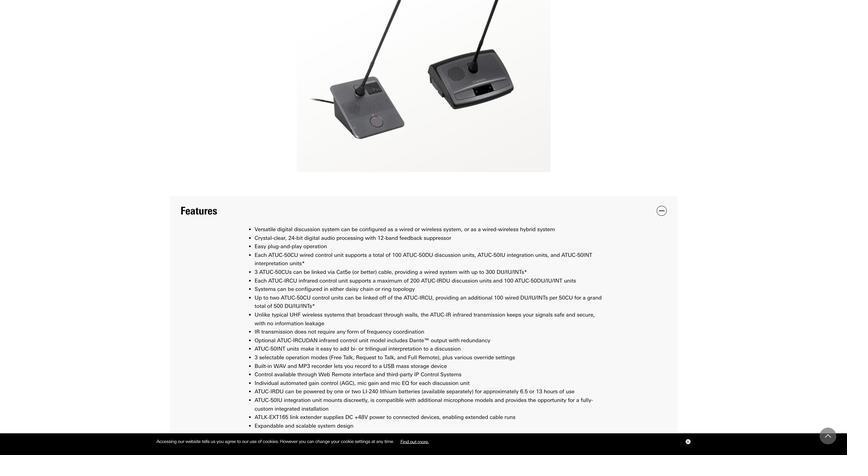 Task type: describe. For each thing, give the bounding box(es) containing it.
1 as from the left
[[388, 226, 393, 233]]

control up by
[[321, 380, 338, 387]]

product photo image
[[297, 0, 550, 172]]

unit down 'cat5e'
[[338, 278, 348, 284]]

mp3
[[298, 363, 310, 370]]

0 horizontal spatial ir
[[255, 329, 260, 335]]

secure,
[[577, 312, 595, 318]]

a left usb
[[379, 363, 382, 370]]

0 vertical spatial du/iu/ints*
[[497, 269, 527, 276]]

control down the 'audio'
[[315, 252, 333, 258]]

ring
[[382, 286, 391, 293]]

ints
[[594, 442, 604, 449]]

for left grand
[[575, 295, 581, 301]]

grand
[[587, 295, 602, 301]]

6.5
[[520, 389, 528, 395]]

or left ring
[[375, 286, 380, 293]]

units down 300
[[480, 278, 492, 284]]

separately)
[[446, 389, 474, 395]]

cookies.
[[263, 439, 279, 445]]

be down the automated
[[296, 389, 302, 395]]

2 our from the left
[[242, 439, 249, 445]]

1 vertical spatial operation
[[286, 355, 309, 361]]

versatile
[[255, 226, 276, 233]]

via
[[328, 269, 335, 276]]

50du/iu/int
[[531, 278, 562, 284]]

1 horizontal spatial two
[[352, 389, 361, 395]]

discussion up bit
[[294, 226, 320, 233]]

hybrid inside versatile digital discussion system can be configured as a wired or wireless system, or as a wired-wireless hybrid system crystal-clear, 24-bit digital audio processing with 12-band feedback suppressor easy plug-and-play operation each atuc-50cu wired control unit supports a total of 100 atuc-50du discussion units, atuc-50iu integration units, and atuc-50int interpretation units* 3 atuc-50cus can be linked via cat5e (or better) cable, providing a wired system with up to 300 du/iu/ints* each atuc-ircu infrared control unit supports a maximum of 200 atuc-irdu discussion units and 100 atuc-50du/iu/int units systems can be configured in either daisy chain or ring topology up to two atuc-50cu control units can be linked off of the atuc-ircu, providing an additional 100 wired du/iu/ints per 50cu for a grand total of 500 du/iu/ints* unlike typical uhf wireless systems that broadcast through walls, the atuc-ir infrared transmission keeps your signals safe and secure, with no information leakage ir transmission does not require any form of frequency coordination optional atuc-ircudan infrared control unit model includes dante™ output with redundancy atuc-50int units make it easy to add bi- or trilingual interpretation to a discussion 3 selectable operation modes (free talk, request to talk, and full remote), plus various override settings built-in wav and mp3 recorder lets you record to a usb mass storage device control available through web remote interface and third-party ip control systems individual automated gain control (agc), mic gain and mic eq for each discussion unit atuc-irdu can be powered by one or two li-240 lithium batteries (available separately) for approximately 6.5 or 13 hours of use atuc-50iu integration unit mounts discreetly, is compatible with additional microphone models and provides the opportunity for a fully- custom integrated installation atlk-ext165 link extender supplies dc +48v power to connected devices, enabling extended cable runs expandable and scalable system design
[[520, 226, 536, 233]]

500
[[274, 303, 283, 310]]

cable,
[[378, 269, 393, 276]]

your inside the *to achieve the maximum number of du/iu/ints, you must use atlk-ext165 link extenders and have the appropriate firmware version installed on your cu: version 1.6.0 or later for a wired-only system (atuc-50); version 1.6.4 or later for a hybrid system (atuc-50/atuc-ir). max of six ints per cu.
[[249, 442, 260, 449]]

can left change
[[307, 439, 314, 445]]

mounts
[[323, 397, 342, 404]]

and down approximately at bottom right
[[495, 397, 504, 404]]

full
[[408, 355, 417, 361]]

request
[[356, 355, 376, 361]]

and down usb
[[376, 372, 385, 378]]

of right form
[[360, 329, 365, 335]]

with left 12-
[[365, 235, 376, 241]]

use for any
[[250, 439, 257, 445]]

0 vertical spatial through
[[384, 312, 403, 318]]

with right output
[[449, 338, 460, 344]]

system,
[[443, 226, 463, 233]]

1 vertical spatial providing
[[436, 295, 459, 301]]

use for installed
[[391, 436, 399, 442]]

you right 'us'
[[217, 439, 224, 445]]

and up however at bottom
[[285, 423, 294, 429]]

you inside the *to achieve the maximum number of du/iu/ints, you must use atlk-ext165 link extenders and have the appropriate firmware version installed on your cu: version 1.6.0 or later for a wired-only system (atuc-50); version 1.6.4 or later for a hybrid system (atuc-50/atuc-ir). max of six ints per cu.
[[366, 436, 375, 442]]

ext165 inside versatile digital discussion system can be configured as a wired or wireless system, or as a wired-wireless hybrid system crystal-clear, 24-bit digital audio processing with 12-band feedback suppressor easy plug-and-play operation each atuc-50cu wired control unit supports a total of 100 atuc-50du discussion units, atuc-50iu integration units, and atuc-50int interpretation units* 3 atuc-50cus can be linked via cat5e (or better) cable, providing a wired system with up to 300 du/iu/ints* each atuc-ircu infrared control unit supports a maximum of 200 atuc-irdu discussion units and 100 atuc-50du/iu/int units systems can be configured in either daisy chain or ring topology up to two atuc-50cu control units can be linked off of the atuc-ircu, providing an additional 100 wired du/iu/ints per 50cu for a grand total of 500 du/iu/ints* unlike typical uhf wireless systems that broadcast through walls, the atuc-ir infrared transmission keeps your signals safe and secure, with no information leakage ir transmission does not require any form of frequency coordination optional atuc-ircudan infrared control unit model includes dante™ output with redundancy atuc-50int units make it easy to add bi- or trilingual interpretation to a discussion 3 selectable operation modes (free talk, request to talk, and full remote), plus various override settings built-in wav and mp3 recorder lets you record to a usb mass storage device control available through web remote interface and third-party ip control systems individual automated gain control (agc), mic gain and mic eq for each discussion unit atuc-irdu can be powered by one or two li-240 lithium batteries (available separately) for approximately 6.5 or 13 hours of use atuc-50iu integration unit mounts discreetly, is compatible with additional microphone models and provides the opportunity for a fully- custom integrated installation atlk-ext165 link extender supplies dc +48v power to connected devices, enabling extended cable runs expandable and scalable system design
[[269, 414, 288, 421]]

make
[[301, 346, 314, 352]]

1 horizontal spatial wireless
[[421, 226, 442, 233]]

0 vertical spatial digital
[[277, 226, 293, 233]]

1 vertical spatial settings
[[355, 439, 370, 445]]

record
[[355, 363, 371, 370]]

feedback
[[400, 235, 422, 241]]

1 our from the left
[[178, 439, 184, 445]]

of right number
[[329, 436, 334, 442]]

(agc),
[[340, 380, 356, 387]]

easy
[[320, 346, 332, 352]]

or left 13
[[529, 389, 535, 395]]

find out more. link
[[395, 437, 434, 447]]

easy
[[255, 244, 266, 250]]

interface
[[353, 372, 374, 378]]

or right bi-
[[359, 346, 364, 352]]

add
[[340, 346, 349, 352]]

website
[[185, 439, 201, 445]]

1.6.4
[[433, 442, 445, 449]]

0 horizontal spatial providing
[[395, 269, 418, 276]]

ircu,
[[420, 295, 434, 301]]

eq
[[402, 380, 409, 387]]

a up 'band'
[[395, 226, 398, 233]]

have
[[483, 436, 495, 442]]

can up processing on the left
[[341, 226, 350, 233]]

a down better)
[[373, 278, 376, 284]]

discussion down up
[[452, 278, 478, 284]]

1 talk, from the left
[[343, 355, 355, 361]]

of left 200
[[404, 278, 409, 284]]

0 horizontal spatial wireless
[[302, 312, 323, 318]]

or right 1.6.0
[[306, 442, 311, 449]]

can down the automated
[[285, 389, 294, 395]]

accessing
[[156, 439, 177, 445]]

1 vertical spatial 100
[[504, 278, 513, 284]]

0 vertical spatial configured
[[359, 226, 386, 233]]

recorder
[[312, 363, 332, 370]]

or up feedback in the bottom of the page
[[415, 226, 420, 233]]

minus image
[[659, 208, 665, 214]]

0 vertical spatial 50iu
[[494, 252, 505, 258]]

of left six
[[579, 442, 584, 449]]

and right safe
[[566, 312, 575, 318]]

0 horizontal spatial 100
[[392, 252, 401, 258]]

trilingual
[[365, 346, 387, 352]]

1 control from the left
[[255, 372, 273, 378]]

13
[[536, 389, 542, 395]]

2 gain from the left
[[368, 380, 379, 387]]

2 horizontal spatial version
[[560, 436, 578, 442]]

discreetly,
[[344, 397, 369, 404]]

units down either
[[331, 295, 343, 301]]

extenders
[[446, 436, 471, 442]]

0 vertical spatial linked
[[311, 269, 326, 276]]

cu:
[[262, 442, 271, 449]]

band
[[386, 235, 398, 241]]

a left fully-
[[576, 397, 579, 404]]

one
[[334, 389, 343, 395]]

1 horizontal spatial your
[[331, 439, 340, 445]]

and up lithium
[[380, 380, 390, 387]]

1 horizontal spatial 100
[[494, 295, 503, 301]]

powered
[[303, 389, 325, 395]]

leakage
[[305, 320, 324, 327]]

200
[[410, 278, 420, 284]]

can down daisy
[[345, 295, 354, 301]]

six
[[585, 442, 592, 449]]

compatible
[[376, 397, 404, 404]]

0 vertical spatial supports
[[345, 252, 367, 258]]

a up 200
[[420, 269, 423, 276]]

0 vertical spatial two
[[270, 295, 279, 301]]

output
[[431, 338, 447, 344]]

provides
[[506, 397, 527, 404]]

can down ircu
[[277, 286, 286, 293]]

on
[[241, 442, 248, 449]]

0 vertical spatial in
[[324, 286, 328, 293]]

or down (agc),
[[345, 389, 350, 395]]

usb
[[383, 363, 394, 370]]

1 gain from the left
[[309, 380, 319, 387]]

versatile digital discussion system can be configured as a wired or wireless system, or as a wired-wireless hybrid system crystal-clear, 24-bit digital audio processing with 12-band feedback suppressor easy plug-and-play operation each atuc-50cu wired control unit supports a total of 100 atuc-50du discussion units, atuc-50iu integration units, and atuc-50int interpretation units* 3 atuc-50cus can be linked via cat5e (or better) cable, providing a wired system with up to 300 du/iu/ints* each atuc-ircu infrared control unit supports a maximum of 200 atuc-irdu discussion units and 100 atuc-50du/iu/int units systems can be configured in either daisy chain or ring topology up to two atuc-50cu control units can be linked off of the atuc-ircu, providing an additional 100 wired du/iu/ints per 50cu for a grand total of 500 du/iu/ints* unlike typical uhf wireless systems that broadcast through walls, the atuc-ir infrared transmission keeps your signals safe and secure, with no information leakage ir transmission does not require any form of frequency coordination optional atuc-ircudan infrared control unit model includes dante™ output with redundancy atuc-50int units make it easy to add bi- or trilingual interpretation to a discussion 3 selectable operation modes (free talk, request to talk, and full remote), plus various override settings built-in wav and mp3 recorder lets you record to a usb mass storage device control available through web remote interface and third-party ip control systems individual automated gain control (agc), mic gain and mic eq for each discussion unit atuc-irdu can be powered by one or two li-240 lithium batteries (available separately) for approximately 6.5 or 13 hours of use atuc-50iu integration unit mounts discreetly, is compatible with additional microphone models and provides the opportunity for a fully- custom integrated installation atlk-ext165 link extender supplies dc +48v power to connected devices, enabling extended cable runs expandable and scalable system design
[[255, 226, 602, 429]]

at
[[371, 439, 375, 445]]

50cu up uhf
[[297, 295, 311, 301]]

wired up keeps
[[505, 295, 519, 301]]

power
[[369, 414, 385, 421]]

a right system,
[[478, 226, 481, 233]]

an
[[460, 295, 466, 301]]

unit up installation
[[312, 397, 322, 404]]

more.
[[418, 439, 429, 445]]

per inside versatile digital discussion system can be configured as a wired or wireless system, or as a wired-wireless hybrid system crystal-clear, 24-bit digital audio processing with 12-band feedback suppressor easy plug-and-play operation each atuc-50cu wired control unit supports a total of 100 atuc-50du discussion units, atuc-50iu integration units, and atuc-50int interpretation units* 3 atuc-50cus can be linked via cat5e (or better) cable, providing a wired system with up to 300 du/iu/ints* each atuc-ircu infrared control unit supports a maximum of 200 atuc-irdu discussion units and 100 atuc-50du/iu/int units systems can be configured in either daisy chain or ring topology up to two atuc-50cu control units can be linked off of the atuc-ircu, providing an additional 100 wired du/iu/ints per 50cu for a grand total of 500 du/iu/ints* unlike typical uhf wireless systems that broadcast through walls, the atuc-ir infrared transmission keeps your signals safe and secure, with no information leakage ir transmission does not require any form of frequency coordination optional atuc-ircudan infrared control unit model includes dante™ output with redundancy atuc-50int units make it easy to add bi- or trilingual interpretation to a discussion 3 selectable operation modes (free talk, request to talk, and full remote), plus various override settings built-in wav and mp3 recorder lets you record to a usb mass storage device control available through web remote interface and third-party ip control systems individual automated gain control (agc), mic gain and mic eq for each discussion unit atuc-irdu can be powered by one or two li-240 lithium batteries (available separately) for approximately 6.5 or 13 hours of use atuc-50iu integration unit mounts discreetly, is compatible with additional microphone models and provides the opportunity for a fully- custom integrated installation atlk-ext165 link extender supplies dc +48v power to connected devices, enabling extended cable runs expandable and scalable system design
[[549, 295, 558, 301]]

1 horizontal spatial interpretation
[[389, 346, 422, 352]]

remote
[[332, 372, 351, 378]]

override
[[474, 355, 494, 361]]

240
[[369, 389, 378, 395]]

uhf
[[290, 312, 301, 318]]

processing
[[337, 235, 364, 241]]

firmware
[[536, 436, 558, 442]]

1 vertical spatial linked
[[363, 295, 378, 301]]

be down ircu
[[288, 286, 294, 293]]

1 vertical spatial 50iu
[[271, 397, 282, 404]]

a right change
[[333, 442, 336, 449]]

however
[[280, 439, 298, 445]]

unit up separately)
[[460, 380, 470, 387]]

1 horizontal spatial total
[[373, 252, 384, 258]]

2 vertical spatial infrared
[[319, 338, 339, 344]]

control up add
[[340, 338, 357, 344]]

1 vertical spatial additional
[[418, 397, 442, 404]]

agree
[[225, 439, 236, 445]]

0 vertical spatial systems
[[255, 286, 276, 293]]

either
[[330, 286, 344, 293]]

use inside versatile digital discussion system can be configured as a wired or wireless system, or as a wired-wireless hybrid system crystal-clear, 24-bit digital audio processing with 12-band feedback suppressor easy plug-and-play operation each atuc-50cu wired control unit supports a total of 100 atuc-50du discussion units, atuc-50iu integration units, and atuc-50int interpretation units* 3 atuc-50cus can be linked via cat5e (or better) cable, providing a wired system with up to 300 du/iu/ints* each atuc-ircu infrared control unit supports a maximum of 200 atuc-irdu discussion units and 100 atuc-50du/iu/int units systems can be configured in either daisy chain or ring topology up to two atuc-50cu control units can be linked off of the atuc-ircu, providing an additional 100 wired du/iu/ints per 50cu for a grand total of 500 du/iu/ints* unlike typical uhf wireless systems that broadcast through walls, the atuc-ir infrared transmission keeps your signals safe and secure, with no information leakage ir transmission does not require any form of frequency coordination optional atuc-ircudan infrared control unit model includes dante™ output with redundancy atuc-50int units make it easy to add bi- or trilingual interpretation to a discussion 3 selectable operation modes (free talk, request to talk, and full remote), plus various override settings built-in wav and mp3 recorder lets you record to a usb mass storage device control available through web remote interface and third-party ip control systems individual automated gain control (agc), mic gain and mic eq for each discussion unit atuc-irdu can be powered by one or two li-240 lithium batteries (available separately) for approximately 6.5 or 13 hours of use atuc-50iu integration unit mounts discreetly, is compatible with additional microphone models and provides the opportunity for a fully- custom integrated installation atlk-ext165 link extender supplies dc +48v power to connected devices, enabling extended cable runs expandable and scalable system design
[[566, 389, 575, 395]]

find out more.
[[400, 439, 429, 445]]

units right 50du/iu/int
[[564, 278, 576, 284]]

frequency
[[367, 329, 392, 335]]

*to achieve the maximum number of du/iu/ints, you must use atlk-ext165 link extenders and have the appropriate firmware version installed on your cu: version 1.6.0 or later for a wired-only system (atuc-50); version 1.6.4 or later for a hybrid system (atuc-50/atuc-ir). max of six ints per cu.
[[241, 436, 604, 455]]

1 horizontal spatial systems
[[440, 372, 462, 378]]

1 vertical spatial any
[[376, 439, 383, 445]]

0 horizontal spatial in
[[268, 363, 272, 370]]

1 vertical spatial supports
[[349, 278, 371, 284]]

2 units, from the left
[[535, 252, 549, 258]]

(available
[[422, 389, 445, 395]]

2 (atuc- from the left
[[515, 442, 533, 449]]

information
[[275, 320, 304, 327]]

you right however at bottom
[[299, 439, 306, 445]]

with down unlike
[[255, 320, 266, 327]]

0 vertical spatial additional
[[468, 295, 492, 301]]

2 mic from the left
[[391, 380, 400, 387]]

the down topology
[[394, 295, 402, 301]]

0 horizontal spatial version
[[272, 442, 290, 449]]

ircu
[[284, 278, 297, 284]]

for right eq
[[411, 380, 418, 387]]

1 horizontal spatial digital
[[304, 235, 320, 241]]

connected
[[393, 414, 419, 421]]

the right have
[[496, 436, 504, 442]]

li-
[[363, 389, 369, 395]]

each
[[419, 380, 431, 387]]

with down batteries
[[405, 397, 416, 404]]

1 vertical spatial configured
[[296, 286, 322, 293]]

and up available in the left of the page
[[288, 363, 297, 370]]

50cu up safe
[[559, 295, 573, 301]]

keeps
[[507, 312, 521, 318]]

ext165 inside the *to achieve the maximum number of du/iu/ints, you must use atlk-ext165 link extenders and have the appropriate firmware version installed on your cu: version 1.6.0 or later for a wired-only system (atuc-50); version 1.6.4 or later for a hybrid system (atuc-50/atuc-ir). max of six ints per cu.
[[415, 436, 435, 442]]

and down 300
[[493, 278, 503, 284]]

1 horizontal spatial integration
[[507, 252, 534, 258]]

a left have
[[474, 442, 477, 449]]

du/iu/ints,
[[335, 436, 364, 442]]

for up models
[[475, 389, 482, 395]]

be down daisy
[[355, 295, 362, 301]]

be up processing on the left
[[352, 226, 358, 233]]

microphone
[[444, 397, 473, 404]]

0 horizontal spatial du/iu/ints*
[[285, 303, 315, 310]]

+48v
[[355, 414, 368, 421]]

require
[[318, 329, 335, 335]]

unit up 'cat5e'
[[334, 252, 344, 258]]

50cu down the and-
[[284, 252, 298, 258]]

remote),
[[419, 355, 441, 361]]

ir).
[[556, 442, 565, 449]]

wired down 50du
[[424, 269, 438, 276]]

control down via
[[320, 278, 337, 284]]



Task type: locate. For each thing, give the bounding box(es) containing it.
infrared down require on the left bottom
[[319, 338, 339, 344]]

of up cable,
[[386, 252, 391, 258]]

2 later from the left
[[453, 442, 464, 449]]

cat5e
[[336, 269, 351, 276]]

you right lets
[[344, 363, 353, 370]]

features
[[180, 204, 217, 217]]

atuc-
[[268, 252, 284, 258], [403, 252, 419, 258], [478, 252, 494, 258], [562, 252, 577, 258], [259, 269, 275, 276], [268, 278, 284, 284], [421, 278, 437, 284], [515, 278, 531, 284], [281, 295, 297, 301], [404, 295, 420, 301], [430, 312, 446, 318], [277, 338, 293, 344], [255, 346, 271, 352], [255, 389, 271, 395], [255, 397, 271, 404]]

1 vertical spatial transmission
[[261, 329, 293, 335]]

change
[[315, 439, 330, 445]]

cross image
[[686, 441, 689, 443]]

wired- inside the *to achieve the maximum number of du/iu/ints, you must use atlk-ext165 link extenders and have the appropriate firmware version installed on your cu: version 1.6.0 or later for a wired-only system (atuc-50); version 1.6.4 or later for a hybrid system (atuc-50/atuc-ir). max of six ints per cu.
[[338, 442, 354, 449]]

approximately
[[483, 389, 519, 395]]

accessing our website tells us you agree to our use of cookies. however you can change your cookie settings at any time.
[[156, 439, 395, 445]]

1 horizontal spatial providing
[[436, 295, 459, 301]]

1 vertical spatial interpretation
[[389, 346, 422, 352]]

as
[[388, 226, 393, 233], [471, 226, 476, 233]]

2 control from the left
[[421, 372, 439, 378]]

opportunity
[[538, 397, 566, 404]]

link inside the *to achieve the maximum number of du/iu/ints, you must use atlk-ext165 link extenders and have the appropriate firmware version installed on your cu: version 1.6.0 or later for a wired-only system (atuc-50); version 1.6.4 or later for a hybrid system (atuc-50/atuc-ir). max of six ints per cu.
[[436, 436, 445, 442]]

interpretation up 50cus at the bottom left of page
[[255, 261, 288, 267]]

atlk- inside versatile digital discussion system can be configured as a wired or wireless system, or as a wired-wireless hybrid system crystal-clear, 24-bit digital audio processing with 12-band feedback suppressor easy plug-and-play operation each atuc-50cu wired control unit supports a total of 100 atuc-50du discussion units, atuc-50iu integration units, and atuc-50int interpretation units* 3 atuc-50cus can be linked via cat5e (or better) cable, providing a wired system with up to 300 du/iu/ints* each atuc-ircu infrared control unit supports a maximum of 200 atuc-irdu discussion units and 100 atuc-50du/iu/int units systems can be configured in either daisy chain or ring topology up to two atuc-50cu control units can be linked off of the atuc-ircu, providing an additional 100 wired du/iu/ints per 50cu for a grand total of 500 du/iu/ints* unlike typical uhf wireless systems that broadcast through walls, the atuc-ir infrared transmission keeps your signals safe and secure, with no information leakage ir transmission does not require any form of frequency coordination optional atuc-ircudan infrared control unit model includes dante™ output with redundancy atuc-50int units make it easy to add bi- or trilingual interpretation to a discussion 3 selectable operation modes (free talk, request to talk, and full remote), plus various override settings built-in wav and mp3 recorder lets you record to a usb mass storage device control available through web remote interface and third-party ip control systems individual automated gain control (agc), mic gain and mic eq for each discussion unit atuc-irdu can be powered by one or two li-240 lithium batteries (available separately) for approximately 6.5 or 13 hours of use atuc-50iu integration unit mounts discreetly, is compatible with additional microphone models and provides the opportunity for a fully- custom integrated installation atlk-ext165 link extender supplies dc +48v power to connected devices, enabling extended cable runs expandable and scalable system design
[[255, 414, 269, 421]]

hybrid inside the *to achieve the maximum number of du/iu/ints, you must use atlk-ext165 link extenders and have the appropriate firmware version installed on your cu: version 1.6.0 or later for a wired-only system (atuc-50); version 1.6.4 or later for a hybrid system (atuc-50/atuc-ir). max of six ints per cu.
[[479, 442, 494, 449]]

0 vertical spatial operation
[[303, 244, 327, 250]]

1 horizontal spatial per
[[549, 295, 558, 301]]

units,
[[462, 252, 476, 258], [535, 252, 549, 258]]

each up up
[[255, 278, 267, 284]]

0 horizontal spatial ext165
[[269, 414, 288, 421]]

us
[[211, 439, 215, 445]]

time.
[[384, 439, 394, 445]]

unlike
[[255, 312, 270, 318]]

off
[[379, 295, 386, 301]]

linked
[[311, 269, 326, 276], [363, 295, 378, 301]]

0 vertical spatial hybrid
[[520, 226, 536, 233]]

0 horizontal spatial digital
[[277, 226, 293, 233]]

du/iu/ints* right 300
[[497, 269, 527, 276]]

2 talk, from the left
[[384, 355, 396, 361]]

0 horizontal spatial per
[[241, 449, 249, 455]]

0 horizontal spatial wired-
[[338, 442, 354, 449]]

0 vertical spatial 3
[[255, 269, 258, 276]]

for left have
[[466, 442, 473, 449]]

0 vertical spatial any
[[337, 329, 346, 335]]

systems up up
[[255, 286, 276, 293]]

discussion down suppressor
[[435, 252, 461, 258]]

talk, up usb
[[384, 355, 396, 361]]

settings
[[496, 355, 515, 361], [355, 439, 370, 445]]

1 vertical spatial each
[[255, 278, 267, 284]]

1 horizontal spatial maximum
[[377, 278, 402, 284]]

use inside the *to achieve the maximum number of du/iu/ints, you must use atlk-ext165 link extenders and have the appropriate firmware version installed on your cu: version 1.6.0 or later for a wired-only system (atuc-50); version 1.6.4 or later for a hybrid system (atuc-50/atuc-ir). max of six ints per cu.
[[391, 436, 399, 442]]

2 horizontal spatial wireless
[[498, 226, 519, 233]]

irdu down individual
[[271, 389, 284, 395]]

mic down "interface"
[[357, 380, 367, 387]]

control down built- in the left of the page
[[255, 372, 273, 378]]

runs
[[505, 414, 516, 421]]

per left 'cu.'
[[241, 449, 249, 455]]

1 vertical spatial maximum
[[281, 436, 306, 442]]

link right more.
[[436, 436, 445, 442]]

1 vertical spatial total
[[255, 303, 266, 310]]

maximum inside the *to achieve the maximum number of du/iu/ints, you must use atlk-ext165 link extenders and have the appropriate firmware version installed on your cu: version 1.6.0 or later for a wired-only system (atuc-50); version 1.6.4 or later for a hybrid system (atuc-50/atuc-ir). max of six ints per cu.
[[281, 436, 306, 442]]

achieve
[[252, 436, 270, 442]]

of up 'cu.'
[[258, 439, 262, 445]]

0 horizontal spatial mic
[[357, 380, 367, 387]]

bit
[[296, 235, 303, 241]]

12-
[[378, 235, 386, 241]]

any
[[337, 329, 346, 335], [376, 439, 383, 445]]

cable
[[490, 414, 503, 421]]

clear,
[[274, 235, 287, 241]]

not
[[308, 329, 316, 335]]

0 vertical spatial providing
[[395, 269, 418, 276]]

0 vertical spatial integration
[[507, 252, 534, 258]]

2 horizontal spatial your
[[523, 312, 534, 318]]

link inside versatile digital discussion system can be configured as a wired or wireless system, or as a wired-wireless hybrid system crystal-clear, 24-bit digital audio processing with 12-band feedback suppressor easy plug-and-play operation each atuc-50cu wired control unit supports a total of 100 atuc-50du discussion units, atuc-50iu integration units, and atuc-50int interpretation units* 3 atuc-50cus can be linked via cat5e (or better) cable, providing a wired system with up to 300 du/iu/ints* each atuc-ircu infrared control unit supports a maximum of 200 atuc-irdu discussion units and 100 atuc-50du/iu/int units systems can be configured in either daisy chain or ring topology up to two atuc-50cu control units can be linked off of the atuc-ircu, providing an additional 100 wired du/iu/ints per 50cu for a grand total of 500 du/iu/ints* unlike typical uhf wireless systems that broadcast through walls, the atuc-ir infrared transmission keeps your signals safe and secure, with no information leakage ir transmission does not require any form of frequency coordination optional atuc-ircudan infrared control unit model includes dante™ output with redundancy atuc-50int units make it easy to add bi- or trilingual interpretation to a discussion 3 selectable operation modes (free talk, request to talk, and full remote), plus various override settings built-in wav and mp3 recorder lets you record to a usb mass storage device control available through web remote interface and third-party ip control systems individual automated gain control (agc), mic gain and mic eq for each discussion unit atuc-irdu can be powered by one or two li-240 lithium batteries (available separately) for approximately 6.5 or 13 hours of use atuc-50iu integration unit mounts discreetly, is compatible with additional microphone models and provides the opportunity for a fully- custom integrated installation atlk-ext165 link extender supplies dc +48v power to connected devices, enabling extended cable runs expandable and scalable system design
[[290, 414, 299, 421]]

0 horizontal spatial talk,
[[343, 355, 355, 361]]

any right at
[[376, 439, 383, 445]]

wired up feedback in the bottom of the page
[[399, 226, 413, 233]]

0 horizontal spatial (atuc-
[[385, 442, 402, 449]]

supports
[[345, 252, 367, 258], [349, 278, 371, 284]]

0 horizontal spatial maximum
[[281, 436, 306, 442]]

0 vertical spatial interpretation
[[255, 261, 288, 267]]

1 horizontal spatial irdu
[[437, 278, 450, 284]]

storage
[[411, 363, 429, 370]]

settings inside versatile digital discussion system can be configured as a wired or wireless system, or as a wired-wireless hybrid system crystal-clear, 24-bit digital audio processing with 12-band feedback suppressor easy plug-and-play operation each atuc-50cu wired control unit supports a total of 100 atuc-50du discussion units, atuc-50iu integration units, and atuc-50int interpretation units* 3 atuc-50cus can be linked via cat5e (or better) cable, providing a wired system with up to 300 du/iu/ints* each atuc-ircu infrared control unit supports a maximum of 200 atuc-irdu discussion units and 100 atuc-50du/iu/int units systems can be configured in either daisy chain or ring topology up to two atuc-50cu control units can be linked off of the atuc-ircu, providing an additional 100 wired du/iu/ints per 50cu for a grand total of 500 du/iu/ints* unlike typical uhf wireless systems that broadcast through walls, the atuc-ir infrared transmission keeps your signals safe and secure, with no information leakage ir transmission does not require any form of frequency coordination optional atuc-ircudan infrared control unit model includes dante™ output with redundancy atuc-50int units make it easy to add bi- or trilingual interpretation to a discussion 3 selectable operation modes (free talk, request to talk, and full remote), plus various override settings built-in wav and mp3 recorder lets you record to a usb mass storage device control available through web remote interface and third-party ip control systems individual automated gain control (agc), mic gain and mic eq for each discussion unit atuc-irdu can be powered by one or two li-240 lithium batteries (available separately) for approximately 6.5 or 13 hours of use atuc-50iu integration unit mounts discreetly, is compatible with additional microphone models and provides the opportunity for a fully- custom integrated installation atlk-ext165 link extender supplies dc +48v power to connected devices, enabling extended cable runs expandable and scalable system design
[[496, 355, 515, 361]]

0 horizontal spatial 50int
[[271, 346, 285, 352]]

infrared right ircu
[[299, 278, 318, 284]]

crystal-
[[255, 235, 274, 241]]

0 vertical spatial 50int
[[577, 252, 592, 258]]

be
[[352, 226, 358, 233], [304, 269, 310, 276], [288, 286, 294, 293], [355, 295, 362, 301], [296, 389, 302, 395]]

the right cu:
[[272, 436, 280, 442]]

extender
[[300, 414, 322, 421]]

maximum
[[377, 278, 402, 284], [281, 436, 306, 442]]

installation
[[302, 406, 329, 412]]

1 horizontal spatial link
[[436, 436, 445, 442]]

(atuc- left firmware
[[515, 442, 533, 449]]

2 as from the left
[[471, 226, 476, 233]]

1 horizontal spatial infrared
[[319, 338, 339, 344]]

1 horizontal spatial atlk-
[[401, 436, 415, 442]]

and up 50du/iu/int
[[551, 252, 560, 258]]

individual
[[255, 380, 279, 387]]

arrow up image
[[825, 433, 831, 439]]

1 vertical spatial infrared
[[453, 312, 472, 318]]

number
[[308, 436, 327, 442]]

1 horizontal spatial version
[[413, 442, 431, 449]]

digital up clear,
[[277, 226, 293, 233]]

through down mp3
[[297, 372, 317, 378]]

0 vertical spatial irdu
[[437, 278, 450, 284]]

0 vertical spatial link
[[290, 414, 299, 421]]

0 horizontal spatial infrared
[[299, 278, 318, 284]]

1 later from the left
[[312, 442, 323, 449]]

systems
[[324, 312, 345, 318]]

topology
[[393, 286, 415, 293]]

mic down third-
[[391, 380, 400, 387]]

1 horizontal spatial talk,
[[384, 355, 396, 361]]

out
[[410, 439, 416, 445]]

1 horizontal spatial control
[[421, 372, 439, 378]]

0 horizontal spatial total
[[255, 303, 266, 310]]

as up 'band'
[[388, 226, 393, 233]]

0 horizontal spatial irdu
[[271, 389, 284, 395]]

1 mic from the left
[[357, 380, 367, 387]]

*to
[[241, 436, 250, 442]]

the down 13
[[528, 397, 536, 404]]

total down up
[[255, 303, 266, 310]]

use left find
[[391, 436, 399, 442]]

0 horizontal spatial gain
[[309, 380, 319, 387]]

0 vertical spatial transmission
[[474, 312, 505, 318]]

providing left an
[[436, 295, 459, 301]]

0 horizontal spatial linked
[[311, 269, 326, 276]]

1 horizontal spatial 50int
[[577, 252, 592, 258]]

wired- inside versatile digital discussion system can be configured as a wired or wireless system, or as a wired-wireless hybrid system crystal-clear, 24-bit digital audio processing with 12-band feedback suppressor easy plug-and-play operation each atuc-50cu wired control unit supports a total of 100 atuc-50du discussion units, atuc-50iu integration units, and atuc-50int interpretation units* 3 atuc-50cus can be linked via cat5e (or better) cable, providing a wired system with up to 300 du/iu/ints* each atuc-ircu infrared control unit supports a maximum of 200 atuc-irdu discussion units and 100 atuc-50du/iu/int units systems can be configured in either daisy chain or ring topology up to two atuc-50cu control units can be linked off of the atuc-ircu, providing an additional 100 wired du/iu/ints per 50cu for a grand total of 500 du/iu/ints* unlike typical uhf wireless systems that broadcast through walls, the atuc-ir infrared transmission keeps your signals safe and secure, with no information leakage ir transmission does not require any form of frequency coordination optional atuc-ircudan infrared control unit model includes dante™ output with redundancy atuc-50int units make it easy to add bi- or trilingual interpretation to a discussion 3 selectable operation modes (free talk, request to talk, and full remote), plus various override settings built-in wav and mp3 recorder lets you record to a usb mass storage device control available through web remote interface and third-party ip control systems individual automated gain control (agc), mic gain and mic eq for each discussion unit atuc-irdu can be powered by one or two li-240 lithium batteries (available separately) for approximately 6.5 or 13 hours of use atuc-50iu integration unit mounts discreetly, is compatible with additional microphone models and provides the opportunity for a fully- custom integrated installation atlk-ext165 link extender supplies dc +48v power to connected devices, enabling extended cable runs expandable and scalable system design
[[482, 226, 498, 233]]

for left the cookie
[[325, 442, 332, 449]]

discussion up the (available
[[432, 380, 459, 387]]

50iu up 300
[[494, 252, 505, 258]]

plug-
[[268, 244, 281, 250]]

hybrid
[[520, 226, 536, 233], [479, 442, 494, 449]]

additional right an
[[468, 295, 492, 301]]

integrated
[[275, 406, 300, 412]]

up
[[255, 295, 262, 301]]

1 vertical spatial per
[[241, 449, 249, 455]]

1 horizontal spatial units,
[[535, 252, 549, 258]]

1 horizontal spatial du/iu/ints*
[[497, 269, 527, 276]]

per inside the *to achieve the maximum number of du/iu/ints, you must use atlk-ext165 link extenders and have the appropriate firmware version installed on your cu: version 1.6.0 or later for a wired-only system (atuc-50); version 1.6.4 or later for a hybrid system (atuc-50/atuc-ir). max of six ints per cu.
[[241, 449, 249, 455]]

the right walls,
[[421, 312, 429, 318]]

0 horizontal spatial systems
[[255, 286, 276, 293]]

0 horizontal spatial interpretation
[[255, 261, 288, 267]]

2 horizontal spatial infrared
[[453, 312, 472, 318]]

control up systems
[[312, 295, 330, 301]]

scalable
[[296, 423, 316, 429]]

our right the agree
[[242, 439, 249, 445]]

wired-
[[482, 226, 498, 233], [338, 442, 354, 449]]

3
[[255, 269, 258, 276], [255, 355, 258, 361]]

0 horizontal spatial any
[[337, 329, 346, 335]]

0 horizontal spatial 50iu
[[271, 397, 282, 404]]

of right the off
[[388, 295, 393, 301]]

300
[[486, 269, 495, 276]]

1 (atuc- from the left
[[385, 442, 402, 449]]

or right system,
[[464, 226, 469, 233]]

can
[[341, 226, 350, 233], [293, 269, 302, 276], [277, 286, 286, 293], [345, 295, 354, 301], [285, 389, 294, 395], [307, 439, 314, 445]]

later
[[312, 442, 323, 449], [453, 442, 464, 449]]

broadcast
[[358, 312, 382, 318]]

you inside versatile digital discussion system can be configured as a wired or wireless system, or as a wired-wireless hybrid system crystal-clear, 24-bit digital audio processing with 12-band feedback suppressor easy plug-and-play operation each atuc-50cu wired control unit supports a total of 100 atuc-50du discussion units, atuc-50iu integration units, and atuc-50int interpretation units* 3 atuc-50cus can be linked via cat5e (or better) cable, providing a wired system with up to 300 du/iu/ints* each atuc-ircu infrared control unit supports a maximum of 200 atuc-irdu discussion units and 100 atuc-50du/iu/int units systems can be configured in either daisy chain or ring topology up to two atuc-50cu control units can be linked off of the atuc-ircu, providing an additional 100 wired du/iu/ints per 50cu for a grand total of 500 du/iu/ints* unlike typical uhf wireless systems that broadcast through walls, the atuc-ir infrared transmission keeps your signals safe and secure, with no information leakage ir transmission does not require any form of frequency coordination optional atuc-ircudan infrared control unit model includes dante™ output with redundancy atuc-50int units make it easy to add bi- or trilingual interpretation to a discussion 3 selectable operation modes (free talk, request to talk, and full remote), plus various override settings built-in wav and mp3 recorder lets you record to a usb mass storage device control available through web remote interface and third-party ip control systems individual automated gain control (agc), mic gain and mic eq for each discussion unit atuc-irdu can be powered by one or two li-240 lithium batteries (available separately) for approximately 6.5 or 13 hours of use atuc-50iu integration unit mounts discreetly, is compatible with additional microphone models and provides the opportunity for a fully- custom integrated installation atlk-ext165 link extender supplies dc +48v power to connected devices, enabling extended cable runs expandable and scalable system design
[[344, 363, 353, 370]]

only
[[354, 442, 364, 449]]

0 vertical spatial settings
[[496, 355, 515, 361]]

up
[[471, 269, 478, 276]]

0 vertical spatial ir
[[446, 312, 451, 318]]

two up "discreetly,"
[[352, 389, 361, 395]]

interpretation
[[255, 261, 288, 267], [389, 346, 422, 352]]

total down 12-
[[373, 252, 384, 258]]

ir
[[446, 312, 451, 318], [255, 329, 260, 335]]

2 each from the top
[[255, 278, 267, 284]]

maximum inside versatile digital discussion system can be configured as a wired or wireless system, or as a wired-wireless hybrid system crystal-clear, 24-bit digital audio processing with 12-band feedback suppressor easy plug-and-play operation each atuc-50cu wired control unit supports a total of 100 atuc-50du discussion units, atuc-50iu integration units, and atuc-50int interpretation units* 3 atuc-50cus can be linked via cat5e (or better) cable, providing a wired system with up to 300 du/iu/ints* each atuc-ircu infrared control unit supports a maximum of 200 atuc-irdu discussion units and 100 atuc-50du/iu/int units systems can be configured in either daisy chain or ring topology up to two atuc-50cu control units can be linked off of the atuc-ircu, providing an additional 100 wired du/iu/ints per 50cu for a grand total of 500 du/iu/ints* unlike typical uhf wireless systems that broadcast through walls, the atuc-ir infrared transmission keeps your signals safe and secure, with no information leakage ir transmission does not require any form of frequency coordination optional atuc-ircudan infrared control unit model includes dante™ output with redundancy atuc-50int units make it easy to add bi- or trilingual interpretation to a discussion 3 selectable operation modes (free talk, request to talk, and full remote), plus various override settings built-in wav and mp3 recorder lets you record to a usb mass storage device control available through web remote interface and third-party ip control systems individual automated gain control (agc), mic gain and mic eq for each discussion unit atuc-irdu can be powered by one or two li-240 lithium batteries (available separately) for approximately 6.5 or 13 hours of use atuc-50iu integration unit mounts discreetly, is compatible with additional microphone models and provides the opportunity for a fully- custom integrated installation atlk-ext165 link extender supplies dc +48v power to connected devices, enabling extended cable runs expandable and scalable system design
[[377, 278, 402, 284]]

party
[[400, 372, 413, 378]]

of left 500
[[267, 303, 272, 310]]

discussion up plus
[[435, 346, 461, 352]]

per
[[549, 295, 558, 301], [241, 449, 249, 455]]

2 horizontal spatial 100
[[504, 278, 513, 284]]

transmission down no
[[261, 329, 293, 335]]

1 vertical spatial hybrid
[[479, 442, 494, 449]]

0 horizontal spatial through
[[297, 372, 317, 378]]

0 horizontal spatial integration
[[284, 397, 311, 404]]

of right hours
[[559, 389, 564, 395]]

0 horizontal spatial atlk-
[[255, 414, 269, 421]]

24-
[[288, 235, 296, 241]]

your left the cookie
[[331, 439, 340, 445]]

1 horizontal spatial later
[[453, 442, 464, 449]]

1 vertical spatial wired-
[[338, 442, 354, 449]]

atlk-
[[255, 414, 269, 421], [401, 436, 415, 442]]

be down units*
[[304, 269, 310, 276]]

devices,
[[421, 414, 441, 421]]

per up safe
[[549, 295, 558, 301]]

plus
[[443, 355, 453, 361]]

atlk- inside the *to achieve the maximum number of du/iu/ints, you must use atlk-ext165 link extenders and have the appropriate firmware version installed on your cu: version 1.6.0 or later for a wired-only system (atuc-50); version 1.6.4 or later for a hybrid system (atuc-50/atuc-ir). max of six ints per cu.
[[401, 436, 415, 442]]

hours
[[544, 389, 558, 395]]

does
[[295, 329, 307, 335]]

or right 1.6.4
[[447, 442, 452, 449]]

it
[[316, 346, 319, 352]]

a left grand
[[583, 295, 586, 301]]

any inside versatile digital discussion system can be configured as a wired or wireless system, or as a wired-wireless hybrid system crystal-clear, 24-bit digital audio processing with 12-band feedback suppressor easy plug-and-play operation each atuc-50cu wired control unit supports a total of 100 atuc-50du discussion units, atuc-50iu integration units, and atuc-50int interpretation units* 3 atuc-50cus can be linked via cat5e (or better) cable, providing a wired system with up to 300 du/iu/ints* each atuc-ircu infrared control unit supports a maximum of 200 atuc-irdu discussion units and 100 atuc-50du/iu/int units systems can be configured in either daisy chain or ring topology up to two atuc-50cu control units can be linked off of the atuc-ircu, providing an additional 100 wired du/iu/ints per 50cu for a grand total of 500 du/iu/ints* unlike typical uhf wireless systems that broadcast through walls, the atuc-ir infrared transmission keeps your signals safe and secure, with no information leakage ir transmission does not require any form of frequency coordination optional atuc-ircudan infrared control unit model includes dante™ output with redundancy atuc-50int units make it easy to add bi- or trilingual interpretation to a discussion 3 selectable operation modes (free talk, request to talk, and full remote), plus various override settings built-in wav and mp3 recorder lets you record to a usb mass storage device control available through web remote interface and third-party ip control systems individual automated gain control (agc), mic gain and mic eq for each discussion unit atuc-irdu can be powered by one or two li-240 lithium batteries (available separately) for approximately 6.5 or 13 hours of use atuc-50iu integration unit mounts discreetly, is compatible with additional microphone models and provides the opportunity for a fully- custom integrated installation atlk-ext165 link extender supplies dc +48v power to connected devices, enabling extended cable runs expandable and scalable system design
[[337, 329, 346, 335]]

supplies
[[323, 414, 344, 421]]

configured down ircu
[[296, 286, 322, 293]]

units, up 50du/iu/int
[[535, 252, 549, 258]]

1 vertical spatial ir
[[255, 329, 260, 335]]

2 3 from the top
[[255, 355, 258, 361]]

you left must
[[366, 436, 375, 442]]

1 each from the top
[[255, 252, 267, 258]]

(atuc- left the out
[[385, 442, 402, 449]]

and up mass
[[397, 355, 407, 361]]

with left up
[[459, 269, 470, 276]]

in down selectable
[[268, 363, 272, 370]]

1 horizontal spatial 50iu
[[494, 252, 505, 258]]

a up better)
[[369, 252, 371, 258]]

that
[[346, 312, 356, 318]]

irdu
[[437, 278, 450, 284], [271, 389, 284, 395]]

through left walls,
[[384, 312, 403, 318]]

0 horizontal spatial units,
[[462, 252, 476, 258]]

1 horizontal spatial ext165
[[415, 436, 435, 442]]

systems
[[255, 286, 276, 293], [440, 372, 462, 378]]

0 horizontal spatial as
[[388, 226, 393, 233]]

0 vertical spatial atlk-
[[255, 414, 269, 421]]

50/atuc-
[[533, 442, 556, 449]]

infrared
[[299, 278, 318, 284], [453, 312, 472, 318], [319, 338, 339, 344]]

1 horizontal spatial use
[[391, 436, 399, 442]]

each down easy
[[255, 252, 267, 258]]

version
[[560, 436, 578, 442], [272, 442, 290, 449], [413, 442, 431, 449]]

can down units*
[[293, 269, 302, 276]]

no
[[267, 320, 273, 327]]

control up each
[[421, 372, 439, 378]]

1 horizontal spatial any
[[376, 439, 383, 445]]

maximum down scalable
[[281, 436, 306, 442]]

gain up powered
[[309, 380, 319, 387]]

1 vertical spatial 3
[[255, 355, 258, 361]]

walls,
[[405, 312, 419, 318]]

0 horizontal spatial transmission
[[261, 329, 293, 335]]

models
[[475, 397, 493, 404]]

configured
[[359, 226, 386, 233], [296, 286, 322, 293]]

1 3 from the top
[[255, 269, 258, 276]]

50);
[[402, 442, 412, 449]]

1 horizontal spatial linked
[[363, 295, 378, 301]]

supports up (or
[[345, 252, 367, 258]]

dante™
[[409, 338, 429, 344]]

units*
[[290, 261, 305, 267]]

system
[[322, 226, 340, 233], [537, 226, 555, 233], [440, 269, 457, 276], [318, 423, 335, 429], [366, 442, 383, 449], [496, 442, 514, 449]]

1 horizontal spatial configured
[[359, 226, 386, 233]]

3 up up
[[255, 269, 258, 276]]

lets
[[334, 363, 343, 370]]

maximum up ring
[[377, 278, 402, 284]]

your right keeps
[[523, 312, 534, 318]]

must
[[376, 436, 389, 442]]

with
[[365, 235, 376, 241], [459, 269, 470, 276], [255, 320, 266, 327], [449, 338, 460, 344], [405, 397, 416, 404]]

0 horizontal spatial configured
[[296, 286, 322, 293]]

ir up output
[[446, 312, 451, 318]]

a up remote),
[[430, 346, 433, 352]]

1 vertical spatial integration
[[284, 397, 311, 404]]

1 horizontal spatial transmission
[[474, 312, 505, 318]]

1 vertical spatial in
[[268, 363, 272, 370]]

1 vertical spatial systems
[[440, 372, 462, 378]]

expandable
[[255, 423, 284, 429]]

and inside the *to achieve the maximum number of du/iu/ints, you must use atlk-ext165 link extenders and have the appropriate firmware version installed on your cu: version 1.6.0 or later for a wired-only system (atuc-50); version 1.6.4 or later for a hybrid system (atuc-50/atuc-ir). max of six ints per cu.
[[472, 436, 482, 442]]

50cus
[[275, 269, 292, 276]]

1 units, from the left
[[462, 252, 476, 258]]

3 up built- in the left of the page
[[255, 355, 258, 361]]

0 vertical spatial wired-
[[482, 226, 498, 233]]

transmission
[[474, 312, 505, 318], [261, 329, 293, 335]]

later right 1.6.4
[[453, 442, 464, 449]]

1 vertical spatial 50int
[[271, 346, 285, 352]]

for left fully-
[[568, 397, 575, 404]]

1 horizontal spatial our
[[242, 439, 249, 445]]

your inside versatile digital discussion system can be configured as a wired or wireless system, or as a wired-wireless hybrid system crystal-clear, 24-bit digital audio processing with 12-band feedback suppressor easy plug-and-play operation each atuc-50cu wired control unit supports a total of 100 atuc-50du discussion units, atuc-50iu integration units, and atuc-50int interpretation units* 3 atuc-50cus can be linked via cat5e (or better) cable, providing a wired system with up to 300 du/iu/ints* each atuc-ircu infrared control unit supports a maximum of 200 atuc-irdu discussion units and 100 atuc-50du/iu/int units systems can be configured in either daisy chain or ring topology up to two atuc-50cu control units can be linked off of the atuc-ircu, providing an additional 100 wired du/iu/ints per 50cu for a grand total of 500 du/iu/ints* unlike typical uhf wireless systems that broadcast through walls, the atuc-ir infrared transmission keeps your signals safe and secure, with no information leakage ir transmission does not require any form of frequency coordination optional atuc-ircudan infrared control unit model includes dante™ output with redundancy atuc-50int units make it easy to add bi- or trilingual interpretation to a discussion 3 selectable operation modes (free talk, request to talk, and full remote), plus various override settings built-in wav and mp3 recorder lets you record to a usb mass storage device control available through web remote interface and third-party ip control systems individual automated gain control (agc), mic gain and mic eq for each discussion unit atuc-irdu can be powered by one or two li-240 lithium batteries (available separately) for approximately 6.5 or 13 hours of use atuc-50iu integration unit mounts discreetly, is compatible with additional microphone models and provides the opportunity for a fully- custom integrated installation atlk-ext165 link extender supplies dc +48v power to connected devices, enabling extended cable runs expandable and scalable system design
[[523, 312, 534, 318]]

units left make
[[287, 346, 299, 352]]

unit left model
[[359, 338, 369, 344]]

use right on
[[250, 439, 257, 445]]

built-
[[255, 363, 268, 370]]

wired
[[399, 226, 413, 233], [300, 252, 314, 258], [424, 269, 438, 276], [505, 295, 519, 301]]

wired up units*
[[300, 252, 314, 258]]



Task type: vqa. For each thing, say whether or not it's contained in the screenshot.
CU.
yes



